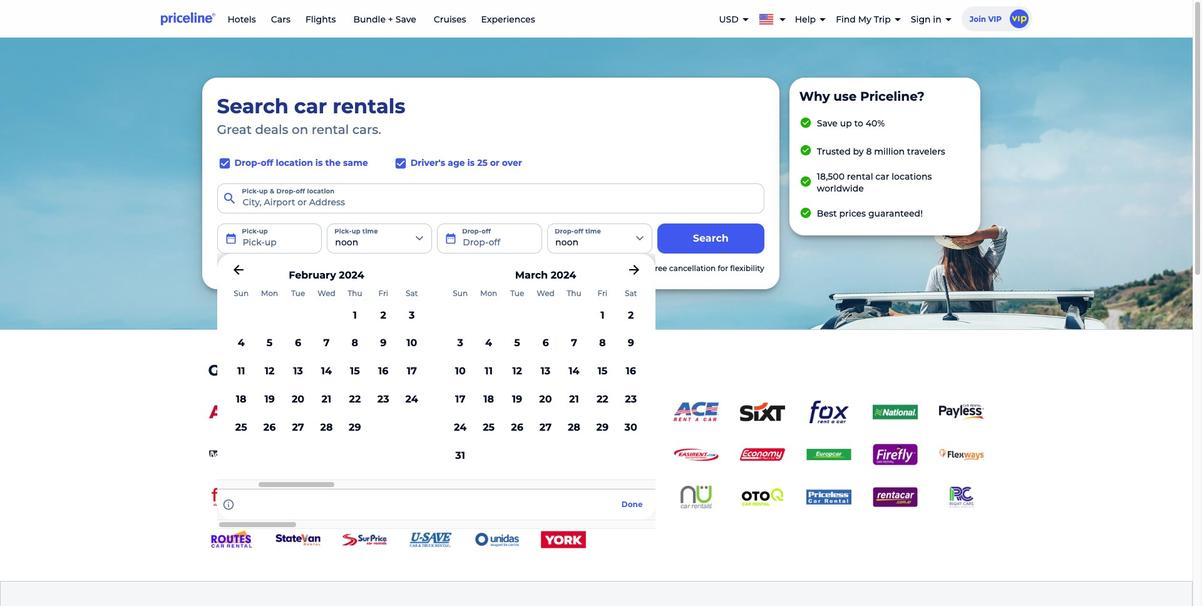 Task type: describe. For each thing, give the bounding box(es) containing it.
13 button for march
[[532, 358, 560, 386]]

march
[[515, 269, 548, 281]]

20 for february
[[292, 393, 305, 405]]

pick-up & drop-off location
[[242, 187, 335, 195]]

22 for march 2024
[[597, 393, 609, 405]]

8 button for march 2024
[[588, 330, 617, 358]]

calendar image
[[445, 232, 457, 245]]

trusted by 8 million travelers
[[817, 146, 946, 157]]

3 button for february 2024
[[398, 302, 426, 330]]

18 button for march 2024
[[475, 386, 503, 414]]

trusted
[[817, 146, 851, 157]]

usd button
[[719, 3, 749, 36]]

help
[[795, 13, 816, 25]]

18,500
[[817, 171, 845, 182]]

cancellation
[[669, 264, 716, 273]]

2024 for february 2024
[[339, 269, 364, 281]]

rentacar image
[[873, 486, 918, 509]]

12 button for march 2024
[[503, 358, 532, 386]]

15 button for march 2024
[[588, 358, 617, 386]]

20 button for february
[[284, 386, 312, 414]]

why
[[800, 89, 830, 104]]

to
[[855, 118, 864, 129]]

driver's age is 25 or over
[[411, 157, 522, 168]]

16 button for march 2024
[[617, 358, 645, 386]]

25 button for february
[[227, 414, 255, 442]]

a
[[612, 264, 617, 273]]

book a car with free cancellation for flexibility
[[591, 264, 765, 273]]

hotels link
[[228, 14, 256, 25]]

23 for february 2024
[[378, 393, 389, 405]]

1 button for february 2024
[[341, 302, 369, 330]]

find my trip button
[[836, 3, 901, 36]]

0 vertical spatial save
[[396, 14, 416, 25]]

9 for march 2024
[[628, 337, 634, 349]]

sixt image
[[740, 401, 785, 424]]

surprice image
[[342, 529, 387, 551]]

16 for february 2024
[[378, 365, 389, 377]]

or
[[490, 157, 500, 168]]

10 for february 2024
[[407, 337, 417, 349]]

1 vertical spatial off
[[296, 187, 305, 195]]

29 button for february 2024
[[341, 414, 369, 442]]

sign in button
[[911, 3, 952, 36]]

17 for february 2024
[[407, 365, 417, 377]]

24 button for march 2024
[[446, 414, 475, 442]]

3 button for march 2024
[[446, 330, 475, 358]]

27 for march
[[540, 421, 552, 433]]

with
[[633, 264, 650, 273]]

1 horizontal spatial save
[[817, 118, 838, 129]]

19 for february 2024
[[265, 393, 275, 405]]

+
[[388, 14, 393, 25]]

flexibility
[[730, 264, 765, 273]]

february 2024
[[289, 269, 364, 281]]

11 for february
[[237, 365, 245, 377]]

1 is from the left
[[316, 157, 323, 168]]

priceline?
[[861, 89, 925, 104]]

31
[[456, 449, 465, 461]]

book
[[591, 264, 610, 273]]

23 button for march 2024
[[617, 386, 645, 414]]

2 button for february 2024
[[369, 302, 398, 330]]

march 2024
[[515, 269, 576, 281]]

17 button for february 2024
[[398, 358, 426, 386]]

rental inside search  car rentals great deals on rental cars.
[[312, 122, 349, 137]]

million
[[874, 146, 905, 157]]

otoq image
[[740, 486, 785, 509]]

en us image
[[759, 12, 779, 25]]

foco image
[[209, 486, 254, 509]]

sat for march 2024
[[625, 289, 637, 298]]

27 button for february
[[284, 414, 312, 442]]

flights link
[[306, 14, 336, 25]]

1 vertical spatial great
[[208, 361, 251, 379]]

30 button
[[617, 414, 645, 442]]

0 horizontal spatial off
[[261, 157, 273, 168]]

sign in
[[911, 13, 942, 25]]

sign
[[911, 13, 931, 25]]

11 button for february 2024
[[227, 358, 255, 386]]

14 button for february
[[312, 358, 341, 386]]

prices
[[840, 208, 866, 219]]

2 for february 2024
[[381, 309, 386, 321]]

cars
[[271, 14, 291, 25]]

enterprise image
[[408, 401, 453, 424]]

best prices guaranteed!
[[817, 208, 923, 219]]

sun for february
[[234, 289, 249, 298]]

age
[[448, 157, 465, 168]]

8 for march 2024
[[599, 337, 606, 349]]

thu for february 2024
[[348, 289, 362, 298]]

worldwide
[[817, 183, 864, 194]]

search  car rentals great deals on rental cars.
[[217, 94, 406, 137]]

our
[[344, 361, 371, 379]]

4 button for march
[[475, 330, 503, 358]]

wed for february
[[318, 289, 336, 298]]

30
[[625, 421, 638, 433]]

0 horizontal spatial drop-
[[235, 157, 261, 168]]

alamo image
[[541, 401, 586, 424]]

12 for february
[[265, 365, 275, 377]]

bundle + save
[[351, 14, 419, 25]]

pick-
[[242, 187, 259, 195]]

Pick-up & Drop-off location text field
[[217, 183, 765, 213]]

vip
[[989, 14, 1002, 24]]

Drop-off field
[[437, 223, 542, 254]]

search button
[[658, 223, 765, 254]]

cruises link
[[434, 14, 466, 25]]

2 horizontal spatial 8
[[866, 146, 872, 157]]

car right a
[[619, 264, 631, 273]]

2024 for march 2024
[[551, 269, 576, 281]]

done
[[622, 500, 643, 509]]

show march 2024 image
[[627, 262, 642, 277]]

green motion image
[[275, 486, 320, 509]]

rentals
[[333, 94, 406, 118]]

31 button
[[446, 442, 475, 470]]

28 button for february
[[312, 414, 341, 442]]

drop-off location is the same
[[235, 157, 368, 168]]

join vip link
[[962, 6, 1036, 31]]

2 button for march 2024
[[617, 302, 645, 330]]

midway image
[[541, 486, 586, 509]]

5 for march 2024
[[514, 337, 520, 349]]

25 for march 2024
[[483, 421, 495, 433]]

avis image
[[209, 401, 254, 424]]

3 for february 2024
[[409, 309, 415, 321]]

save up to 40%
[[817, 118, 885, 129]]

bundle + save link
[[351, 14, 419, 25]]

experiences
[[481, 14, 535, 25]]

in
[[933, 13, 942, 25]]

car inside search  car rentals great deals on rental cars.
[[294, 94, 327, 118]]

rental inside 18,500 rental car locations worldwide
[[847, 171, 873, 182]]

trip
[[874, 13, 891, 25]]

13 for march
[[541, 365, 551, 377]]

27 for february
[[292, 421, 304, 433]]

flexways image
[[939, 444, 984, 466]]

6 for march
[[543, 337, 549, 349]]

9 button for march 2024
[[617, 330, 645, 358]]

cruises
[[434, 14, 466, 25]]

11 for march
[[485, 365, 493, 377]]

1 vertical spatial location
[[307, 187, 335, 195]]

hotels
[[228, 14, 256, 25]]

usd
[[719, 13, 739, 25]]

up for save
[[840, 118, 852, 129]]

27 button for march
[[532, 414, 560, 442]]

help button
[[795, 3, 826, 36]]

for
[[718, 264, 728, 273]]

21 button for february
[[312, 386, 341, 414]]

best
[[817, 208, 837, 219]]

8 button for february 2024
[[341, 330, 369, 358]]

flights
[[306, 14, 336, 25]]

join
[[970, 14, 986, 24]]

experiences link
[[481, 14, 535, 25]]

28 for february
[[320, 421, 333, 433]]

17 for march 2024
[[455, 393, 466, 405]]

7 button for march
[[560, 330, 588, 358]]

1 vertical spatial drop-
[[277, 187, 296, 195]]

join vip
[[970, 14, 1002, 24]]

suppliers
[[455, 361, 527, 379]]

my
[[858, 13, 872, 25]]

21 for february
[[322, 393, 332, 405]]

cars link
[[271, 14, 291, 25]]



Task type: locate. For each thing, give the bounding box(es) containing it.
europcar image
[[806, 444, 851, 466]]

2 21 button from the left
[[560, 386, 588, 414]]

car down trusted by 8 million travelers
[[876, 171, 890, 182]]

tue for february
[[291, 289, 305, 298]]

5 button
[[255, 330, 284, 358], [503, 330, 532, 358]]

nextcar image
[[607, 486, 652, 509]]

25 button up advantage 'image'
[[227, 414, 255, 442]]

16 up thrifty image
[[626, 365, 636, 377]]

1 9 from the left
[[380, 337, 387, 349]]

1 horizontal spatial 26
[[511, 421, 524, 433]]

2024 right march
[[551, 269, 576, 281]]

6
[[295, 337, 301, 349], [543, 337, 549, 349]]

0 horizontal spatial 16
[[378, 365, 389, 377]]

mex image
[[474, 486, 520, 509]]

27 button
[[284, 414, 312, 442], [532, 414, 560, 442]]

1 4 from the left
[[238, 337, 245, 349]]

1 horizontal spatial sat
[[625, 289, 637, 298]]

14 up alamo image
[[569, 365, 580, 377]]

1 button for march 2024
[[588, 302, 617, 330]]

location down the
[[307, 187, 335, 195]]

17 button down suppliers in the left of the page
[[446, 386, 475, 414]]

1 horizontal spatial 12
[[512, 365, 522, 377]]

14 left our
[[321, 365, 332, 377]]

20 button
[[284, 386, 312, 414], [532, 386, 560, 414]]

20 down from
[[292, 393, 305, 405]]

2 button down the show march 2024 icon
[[617, 302, 645, 330]]

1 horizontal spatial 17 button
[[446, 386, 475, 414]]

13 up budget image
[[293, 365, 303, 377]]

13 button up budget image
[[284, 358, 312, 386]]

priceless image
[[806, 486, 851, 509]]

free
[[652, 264, 667, 273]]

0 vertical spatial search
[[217, 94, 289, 118]]

the
[[325, 157, 341, 168]]

right cars image
[[939, 486, 984, 509]]

3
[[409, 309, 415, 321], [458, 337, 463, 349]]

2 2 button from the left
[[617, 302, 645, 330]]

york image
[[541, 529, 586, 551]]

great inside search  car rentals great deals on rental cars.
[[217, 122, 252, 137]]

19 button for february 2024
[[255, 386, 284, 414]]

1 7 from the left
[[324, 337, 330, 349]]

0 vertical spatial 3
[[409, 309, 415, 321]]

1 horizontal spatial 1
[[601, 309, 605, 321]]

2 26 button from the left
[[503, 414, 532, 442]]

vip badge icon image
[[1010, 9, 1029, 28]]

1 horizontal spatial 9 button
[[617, 330, 645, 358]]

27 right dollar 'image'
[[540, 421, 552, 433]]

0 horizontal spatial 28 button
[[312, 414, 341, 442]]

24 for february 2024
[[406, 393, 418, 405]]

same
[[343, 157, 368, 168]]

18 button for february 2024
[[227, 386, 255, 414]]

1 vertical spatial rental
[[847, 171, 873, 182]]

2 28 button from the left
[[560, 414, 588, 442]]

23 button
[[369, 386, 398, 414], [617, 386, 645, 414]]

1 horizontal spatial 14
[[569, 365, 580, 377]]

22 down our
[[349, 393, 361, 405]]

2 vertical spatial rental
[[375, 361, 422, 379]]

28 left 30
[[568, 421, 581, 433]]

2 9 button from the left
[[617, 330, 645, 358]]

up left the "&"
[[259, 187, 268, 195]]

4 for february 2024
[[238, 337, 245, 349]]

1 16 button from the left
[[369, 358, 398, 386]]

1 2 button from the left
[[369, 302, 398, 330]]

2 20 from the left
[[539, 393, 552, 405]]

26 button
[[255, 414, 284, 442], [503, 414, 532, 442]]

0 horizontal spatial tue
[[291, 289, 305, 298]]

american image
[[408, 444, 453, 466]]

6 for february
[[295, 337, 301, 349]]

1 deals from the top
[[255, 122, 288, 137]]

15
[[350, 365, 360, 377], [598, 365, 608, 377]]

1 20 from the left
[[292, 393, 305, 405]]

2 19 from the left
[[512, 393, 523, 405]]

1 horizontal spatial sun
[[453, 289, 468, 298]]

0 vertical spatial deals
[[255, 122, 288, 137]]

15 button up thrifty image
[[588, 358, 617, 386]]

0 vertical spatial location
[[276, 157, 313, 168]]

1 horizontal spatial 22
[[597, 393, 609, 405]]

guaranteed!
[[869, 208, 923, 219]]

bundle
[[353, 14, 386, 25]]

tue down february
[[291, 289, 305, 298]]

1 18 button from the left
[[227, 386, 255, 414]]

0 horizontal spatial 24
[[406, 393, 418, 405]]

16 for march 2024
[[626, 365, 636, 377]]

1 14 button from the left
[[312, 358, 341, 386]]

10 button for march 2024
[[446, 358, 475, 386]]

8 for february 2024
[[352, 337, 358, 349]]

24 button for february 2024
[[398, 386, 426, 414]]

drop-
[[235, 157, 261, 168], [277, 187, 296, 195]]

7 button for february
[[312, 330, 341, 358]]

1 28 from the left
[[320, 421, 333, 433]]

2 9 from the left
[[628, 337, 634, 349]]

done button
[[614, 495, 650, 515]]

25 down suppliers in the left of the page
[[483, 421, 495, 433]]

3 button
[[398, 302, 426, 330], [446, 330, 475, 358]]

great
[[217, 122, 252, 137], [208, 361, 251, 379]]

0 horizontal spatial mon
[[261, 289, 278, 298]]

fri for february 2024
[[379, 289, 388, 298]]

is
[[316, 157, 323, 168], [468, 157, 475, 168]]

1 26 from the left
[[264, 421, 276, 433]]

1 down book
[[601, 309, 605, 321]]

16 button up hertz image
[[369, 358, 398, 386]]

off right the "&"
[[296, 187, 305, 195]]

2 11 from the left
[[485, 365, 493, 377]]

routes image
[[209, 529, 254, 551]]

Pick-up field
[[217, 223, 322, 254]]

wed for march
[[537, 289, 555, 298]]

8 button
[[341, 330, 369, 358], [588, 330, 617, 358]]

20 right dollar 'image'
[[539, 393, 552, 405]]

0 horizontal spatial 28
[[320, 421, 333, 433]]

0 horizontal spatial 22 button
[[341, 386, 369, 414]]

1 horizontal spatial 5 button
[[503, 330, 532, 358]]

2 up great deals from our rental car suppliers
[[381, 309, 386, 321]]

1 horizontal spatial 10
[[455, 365, 466, 377]]

2 button
[[369, 302, 398, 330], [617, 302, 645, 330]]

13 button up alamo image
[[532, 358, 560, 386]]

24 button right hertz image
[[398, 386, 426, 414]]

0 horizontal spatial 3
[[409, 309, 415, 321]]

1 horizontal spatial 7
[[571, 337, 577, 349]]

1 23 from the left
[[378, 393, 389, 405]]

0 horizontal spatial 4 button
[[227, 330, 255, 358]]

5 button for february
[[255, 330, 284, 358]]

2 13 from the left
[[541, 365, 551, 377]]

thu
[[348, 289, 362, 298], [567, 289, 582, 298]]

1 horizontal spatial 2024
[[551, 269, 576, 281]]

2 5 from the left
[[514, 337, 520, 349]]

1 horizontal spatial 26 button
[[503, 414, 532, 442]]

7 for march
[[571, 337, 577, 349]]

18 for february
[[236, 393, 247, 405]]

firefly image
[[873, 444, 918, 466]]

22 for february 2024
[[349, 393, 361, 405]]

12 button for february 2024
[[255, 358, 284, 386]]

2 26 from the left
[[511, 421, 524, 433]]

search inside button
[[693, 232, 729, 244]]

2 8 button from the left
[[588, 330, 617, 358]]

2 11 button from the left
[[475, 358, 503, 386]]

21 button down from
[[312, 386, 341, 414]]

29 for march 2024
[[597, 421, 609, 433]]

26 button left alamo image
[[503, 414, 532, 442]]

2 23 button from the left
[[617, 386, 645, 414]]

2 is from the left
[[468, 157, 475, 168]]

is left the
[[316, 157, 323, 168]]

28 button left hertz image
[[312, 414, 341, 442]]

hertz image
[[342, 401, 387, 424]]

sat
[[406, 289, 418, 298], [625, 289, 637, 298]]

state van rental image
[[275, 529, 320, 551]]

29 button down our
[[341, 414, 369, 442]]

10 for march 2024
[[455, 365, 466, 377]]

13
[[293, 365, 303, 377], [541, 365, 551, 377]]

sun for march
[[453, 289, 468, 298]]

0 horizontal spatial 26
[[264, 421, 276, 433]]

0 horizontal spatial sat
[[406, 289, 418, 298]]

6 button for march
[[532, 330, 560, 358]]

18 button down suppliers in the left of the page
[[475, 386, 503, 414]]

25 button for march
[[475, 414, 503, 442]]

great deals from our rental car suppliers
[[208, 361, 527, 379]]

1 12 button from the left
[[255, 358, 284, 386]]

27 button down from
[[284, 414, 312, 442]]

car up on
[[294, 94, 327, 118]]

0 vertical spatial 17
[[407, 365, 417, 377]]

over
[[502, 157, 522, 168]]

2 21 from the left
[[569, 393, 579, 405]]

1 5 from the left
[[267, 337, 273, 349]]

thu down february 2024 in the top of the page
[[348, 289, 362, 298]]

2 wed from the left
[[537, 289, 555, 298]]

29
[[349, 421, 361, 433], [597, 421, 609, 433]]

1 horizontal spatial 12 button
[[503, 358, 532, 386]]

0 horizontal spatial 21
[[322, 393, 332, 405]]

1 23 button from the left
[[369, 386, 398, 414]]

up
[[840, 118, 852, 129], [259, 187, 268, 195]]

28 for march
[[568, 421, 581, 433]]

2 27 from the left
[[540, 421, 552, 433]]

2 1 from the left
[[601, 309, 605, 321]]

24 for march 2024
[[454, 421, 467, 433]]

search for search
[[693, 232, 729, 244]]

0 horizontal spatial 13 button
[[284, 358, 312, 386]]

deals inside search  car rentals great deals on rental cars.
[[255, 122, 288, 137]]

2024 right february
[[339, 269, 364, 281]]

29 down our
[[349, 421, 361, 433]]

search inside search  car rentals great deals on rental cars.
[[217, 94, 289, 118]]

0 horizontal spatial 5 button
[[255, 330, 284, 358]]

10 button
[[398, 330, 426, 358], [446, 358, 475, 386]]

28
[[320, 421, 333, 433], [568, 421, 581, 433]]

1 horizontal spatial 23 button
[[617, 386, 645, 414]]

thrifty image
[[607, 401, 652, 424]]

1 sat from the left
[[406, 289, 418, 298]]

1 7 button from the left
[[312, 330, 341, 358]]

deals left from
[[256, 361, 297, 379]]

2 13 button from the left
[[532, 358, 560, 386]]

23 down great deals from our rental car suppliers
[[378, 393, 389, 405]]

2 22 from the left
[[597, 393, 609, 405]]

1 horizontal spatial 27
[[540, 421, 552, 433]]

9 button for february 2024
[[369, 330, 398, 358]]

1 vertical spatial 17
[[455, 393, 466, 405]]

2 5 button from the left
[[503, 330, 532, 358]]

1 vertical spatial deals
[[256, 361, 297, 379]]

easirent image
[[674, 444, 719, 466]]

0 horizontal spatial 7
[[324, 337, 330, 349]]

19 button down suppliers in the left of the page
[[503, 386, 532, 414]]

1 horizontal spatial 24
[[454, 421, 467, 433]]

economy image
[[740, 444, 785, 466]]

11 up dollar 'image'
[[485, 365, 493, 377]]

1 15 from the left
[[350, 365, 360, 377]]

1 2 from the left
[[381, 309, 386, 321]]

20
[[292, 393, 305, 405], [539, 393, 552, 405]]

0 horizontal spatial wed
[[318, 289, 336, 298]]

24 right hertz image
[[406, 393, 418, 405]]

kyte image
[[408, 486, 453, 509]]

1 22 button from the left
[[341, 386, 369, 414]]

0 horizontal spatial 19
[[265, 393, 275, 405]]

car inside 18,500 rental car locations worldwide
[[876, 171, 890, 182]]

22 button down our
[[341, 386, 369, 414]]

by
[[853, 146, 864, 157]]

priceline.com home image
[[161, 12, 215, 26]]

19
[[265, 393, 275, 405], [512, 393, 523, 405]]

wed down march 2024
[[537, 289, 555, 298]]

12 button
[[255, 358, 284, 386], [503, 358, 532, 386]]

26 right avis image
[[264, 421, 276, 433]]

0 horizontal spatial 11 button
[[227, 358, 255, 386]]

9
[[380, 337, 387, 349], [628, 337, 634, 349]]

25 button down suppliers in the left of the page
[[475, 414, 503, 442]]

1 horizontal spatial 2
[[628, 309, 634, 321]]

deals
[[255, 122, 288, 137], [256, 361, 297, 379]]

16 button for february 2024
[[369, 358, 398, 386]]

13 for february
[[293, 365, 303, 377]]

1 12 from the left
[[265, 365, 275, 377]]

find my trip
[[836, 13, 891, 25]]

18 button up advantage 'image'
[[227, 386, 255, 414]]

2 15 from the left
[[598, 365, 608, 377]]

travelers
[[907, 146, 946, 157]]

1 button
[[341, 302, 369, 330], [588, 302, 617, 330]]

2 2024 from the left
[[551, 269, 576, 281]]

2 29 button from the left
[[588, 414, 617, 442]]

fox image
[[806, 401, 851, 424]]

1 11 button from the left
[[227, 358, 255, 386]]

25 button
[[227, 414, 255, 442], [475, 414, 503, 442]]

find
[[836, 13, 856, 25]]

19 button
[[255, 386, 284, 414], [503, 386, 532, 414]]

0 horizontal spatial 27 button
[[284, 414, 312, 442]]

22 button right alamo image
[[588, 386, 617, 414]]

1 horizontal spatial 29 button
[[588, 414, 617, 442]]

6 button for february
[[284, 330, 312, 358]]

0 horizontal spatial 15 button
[[341, 358, 369, 386]]

2 16 from the left
[[626, 365, 636, 377]]

thu for march 2024
[[567, 289, 582, 298]]

1 13 button from the left
[[284, 358, 312, 386]]

26
[[264, 421, 276, 433], [511, 421, 524, 433]]

2 deals from the top
[[256, 361, 297, 379]]

rental right our
[[375, 361, 422, 379]]

1 horizontal spatial 16 button
[[617, 358, 645, 386]]

1 29 from the left
[[349, 421, 361, 433]]

0 horizontal spatial 6 button
[[284, 330, 312, 358]]

car up enterprise image
[[426, 361, 451, 379]]

28 button left 30
[[560, 414, 588, 442]]

26 left alamo image
[[511, 421, 524, 433]]

22 right alamo image
[[597, 393, 609, 405]]

7
[[324, 337, 330, 349], [571, 337, 577, 349]]

1 25 button from the left
[[227, 414, 255, 442]]

25 up advantage 'image'
[[235, 421, 247, 433]]

17 button up enterprise image
[[398, 358, 426, 386]]

1 horizontal spatial 8 button
[[588, 330, 617, 358]]

13 up alamo image
[[541, 365, 551, 377]]

22
[[349, 393, 361, 405], [597, 393, 609, 405]]

is right age
[[468, 157, 475, 168]]

21 for march
[[569, 393, 579, 405]]

2 4 from the left
[[485, 337, 492, 349]]

1 tue from the left
[[291, 289, 305, 298]]

&
[[270, 187, 275, 195]]

20 button right dollar 'image'
[[532, 386, 560, 414]]

1 horizontal spatial 23
[[625, 393, 637, 405]]

12
[[265, 365, 275, 377], [512, 365, 522, 377]]

2 for march 2024
[[628, 309, 634, 321]]

1 1 from the left
[[353, 309, 357, 321]]

21 button
[[312, 386, 341, 414], [560, 386, 588, 414]]

2 1 button from the left
[[588, 302, 617, 330]]

1 vertical spatial up
[[259, 187, 268, 195]]

0 horizontal spatial sun
[[234, 289, 249, 298]]

search for search  car rentals great deals on rental cars.
[[217, 94, 289, 118]]

up for pick-
[[259, 187, 268, 195]]

2 tue from the left
[[510, 289, 524, 298]]

21 button for march
[[560, 386, 588, 414]]

0 horizontal spatial search
[[217, 94, 289, 118]]

2 6 from the left
[[543, 337, 549, 349]]

11 button
[[227, 358, 255, 386], [475, 358, 503, 386]]

show january 2024 image
[[231, 262, 246, 277]]

1 horizontal spatial 15 button
[[588, 358, 617, 386]]

mon
[[261, 289, 278, 298], [480, 289, 497, 298]]

2 14 button from the left
[[560, 358, 588, 386]]

4 button
[[227, 330, 255, 358], [475, 330, 503, 358]]

24 button up 31
[[446, 414, 475, 442]]

u save image
[[408, 529, 453, 551]]

5 for february 2024
[[267, 337, 273, 349]]

2 15 button from the left
[[588, 358, 617, 386]]

driver's
[[411, 157, 445, 168]]

1 1 button from the left
[[341, 302, 369, 330]]

0 vertical spatial great
[[217, 122, 252, 137]]

drop- right the "&"
[[277, 187, 296, 195]]

0 horizontal spatial 29 button
[[341, 414, 369, 442]]

1 2024 from the left
[[339, 269, 364, 281]]

23 button down great deals from our rental car suppliers
[[369, 386, 398, 414]]

21 left thrifty image
[[569, 393, 579, 405]]

2 down the show march 2024 icon
[[628, 309, 634, 321]]

ace image
[[674, 401, 719, 424]]

1 sun from the left
[[234, 289, 249, 298]]

2 20 button from the left
[[532, 386, 560, 414]]

nü image
[[674, 486, 719, 509]]

1 horizontal spatial 6 button
[[532, 330, 560, 358]]

19 button for march 2024
[[503, 386, 532, 414]]

on
[[292, 122, 308, 137]]

0 vertical spatial off
[[261, 157, 273, 168]]

2 6 button from the left
[[532, 330, 560, 358]]

13 button for february
[[284, 358, 312, 386]]

1 horizontal spatial 8
[[599, 337, 606, 349]]

20 for march
[[539, 393, 552, 405]]

18,500 rental car locations worldwide
[[817, 171, 932, 194]]

cars.
[[352, 122, 381, 137]]

dollar image
[[474, 401, 520, 424]]

29 button
[[341, 414, 369, 442], [588, 414, 617, 442]]

0 horizontal spatial 10 button
[[398, 330, 426, 358]]

advantage image
[[209, 444, 254, 466]]

0 horizontal spatial 20 button
[[284, 386, 312, 414]]

1 for february 2024
[[353, 309, 357, 321]]

up left 'to'
[[840, 118, 852, 129]]

2 sat from the left
[[625, 289, 637, 298]]

sun down calendar icon
[[453, 289, 468, 298]]

1 horizontal spatial 17
[[455, 393, 466, 405]]

2 19 button from the left
[[503, 386, 532, 414]]

5
[[267, 337, 273, 349], [514, 337, 520, 349]]

wed down february 2024 in the top of the page
[[318, 289, 336, 298]]

0 horizontal spatial up
[[259, 187, 268, 195]]

1 29 button from the left
[[341, 414, 369, 442]]

1 11 from the left
[[237, 365, 245, 377]]

0 horizontal spatial 21 button
[[312, 386, 341, 414]]

19 left budget image
[[265, 393, 275, 405]]

0 horizontal spatial 17 button
[[398, 358, 426, 386]]

mon for february
[[261, 289, 278, 298]]

2 7 button from the left
[[560, 330, 588, 358]]

11 button for march 2024
[[475, 358, 503, 386]]

1 9 button from the left
[[369, 330, 398, 358]]

26 for february
[[264, 421, 276, 433]]

0 horizontal spatial 2
[[381, 309, 386, 321]]

save up the trusted
[[817, 118, 838, 129]]

12 for march
[[512, 365, 522, 377]]

2 fri from the left
[[598, 289, 608, 298]]

17 button
[[398, 358, 426, 386], [446, 386, 475, 414]]

18 down suppliers in the left of the page
[[484, 393, 494, 405]]

0 horizontal spatial 9 button
[[369, 330, 398, 358]]

0 horizontal spatial 2 button
[[369, 302, 398, 330]]

rental right on
[[312, 122, 349, 137]]

1 thu from the left
[[348, 289, 362, 298]]

national image
[[873, 401, 918, 424]]

1 vertical spatial search
[[693, 232, 729, 244]]

15 up thrifty image
[[598, 365, 608, 377]]

0 horizontal spatial 11
[[237, 365, 245, 377]]

12 button up budget image
[[255, 358, 284, 386]]

save right +
[[396, 14, 416, 25]]

1 for march 2024
[[601, 309, 605, 321]]

unidas image
[[474, 529, 520, 551]]

0 horizontal spatial is
[[316, 157, 323, 168]]

0 horizontal spatial thu
[[348, 289, 362, 298]]

2 button up great deals from our rental car suppliers
[[369, 302, 398, 330]]

19 button right avis image
[[255, 386, 284, 414]]

15 right from
[[350, 365, 360, 377]]

0 horizontal spatial rental
[[312, 122, 349, 137]]

29 for february 2024
[[349, 421, 361, 433]]

0 vertical spatial up
[[840, 118, 852, 129]]

1 down february 2024 in the top of the page
[[353, 309, 357, 321]]

2 18 button from the left
[[475, 386, 503, 414]]

14 for march
[[569, 365, 580, 377]]

2 2 from the left
[[628, 309, 634, 321]]

sun
[[234, 289, 249, 298], [453, 289, 468, 298]]

17 button for march 2024
[[446, 386, 475, 414]]

1 16 from the left
[[378, 365, 389, 377]]

budget image
[[275, 401, 320, 424]]

1 horizontal spatial tue
[[510, 289, 524, 298]]

10
[[407, 337, 417, 349], [455, 365, 466, 377]]

1 horizontal spatial 15
[[598, 365, 608, 377]]

2 28 from the left
[[568, 421, 581, 433]]

2 22 button from the left
[[588, 386, 617, 414]]

0 horizontal spatial 4
[[238, 337, 245, 349]]

1 27 from the left
[[292, 421, 304, 433]]

2 sun from the left
[[453, 289, 468, 298]]

0 horizontal spatial 12
[[265, 365, 275, 377]]

0 horizontal spatial 8 button
[[341, 330, 369, 358]]

2 25 button from the left
[[475, 414, 503, 442]]

29 left 30
[[597, 421, 609, 433]]

16 right our
[[378, 365, 389, 377]]

1 26 button from the left
[[255, 414, 284, 442]]

2 12 button from the left
[[503, 358, 532, 386]]

1 21 from the left
[[322, 393, 332, 405]]

27 down from
[[292, 421, 304, 433]]

12 left from
[[265, 365, 275, 377]]

locations
[[892, 171, 932, 182]]

1 horizontal spatial 20 button
[[532, 386, 560, 414]]

1 horizontal spatial 13
[[541, 365, 551, 377]]

18 for march
[[484, 393, 494, 405]]

29 button left 30
[[588, 414, 617, 442]]

tue down march
[[510, 289, 524, 298]]

1 6 from the left
[[295, 337, 301, 349]]

1 horizontal spatial 25 button
[[475, 414, 503, 442]]

0 horizontal spatial fri
[[379, 289, 388, 298]]

14 button for march
[[560, 358, 588, 386]]

25 left or at left top
[[477, 157, 488, 168]]

1 28 button from the left
[[312, 414, 341, 442]]

drop- up pick-
[[235, 157, 261, 168]]

0 horizontal spatial 1 button
[[341, 302, 369, 330]]

18 up advantage 'image'
[[236, 393, 247, 405]]

3 for march 2024
[[458, 337, 463, 349]]

1 22 from the left
[[349, 393, 361, 405]]

february
[[289, 269, 336, 281]]

1 19 button from the left
[[255, 386, 284, 414]]

why use priceline?
[[800, 89, 925, 104]]

18
[[236, 393, 247, 405], [484, 393, 494, 405]]

11 up avis image
[[237, 365, 245, 377]]

0 horizontal spatial 27
[[292, 421, 304, 433]]

18 button
[[227, 386, 255, 414], [475, 386, 503, 414]]

0 horizontal spatial 1
[[353, 309, 357, 321]]

23 up 30
[[625, 393, 637, 405]]

14 button up alamo image
[[560, 358, 588, 386]]

1 15 button from the left
[[341, 358, 369, 386]]

20 button down from
[[284, 386, 312, 414]]

26 button right avis image
[[255, 414, 284, 442]]

1 4 button from the left
[[227, 330, 255, 358]]

23 button up 30
[[617, 386, 645, 414]]

40%
[[866, 118, 885, 129]]

0 horizontal spatial 18
[[236, 393, 247, 405]]

19 for march 2024
[[512, 393, 523, 405]]

1 horizontal spatial 20
[[539, 393, 552, 405]]

tue for march
[[510, 289, 524, 298]]

1 horizontal spatial 10 button
[[446, 358, 475, 386]]

1 horizontal spatial 21
[[569, 393, 579, 405]]

17 up enterprise image
[[407, 365, 417, 377]]

mon down drop-off 'field' at the left top of the page
[[480, 289, 497, 298]]

payless image
[[939, 404, 984, 420]]

23 for march 2024
[[625, 393, 637, 405]]

calendar image
[[225, 232, 237, 245]]

11 button up dollar 'image'
[[475, 358, 503, 386]]

0 horizontal spatial 25 button
[[227, 414, 255, 442]]

17 right enterprise image
[[455, 393, 466, 405]]

0 horizontal spatial 2024
[[339, 269, 364, 281]]

15 button right from
[[341, 358, 369, 386]]

tue
[[291, 289, 305, 298], [510, 289, 524, 298]]

infinity image
[[342, 486, 387, 509]]

1 horizontal spatial 28 button
[[560, 414, 588, 442]]

25
[[477, 157, 488, 168], [235, 421, 247, 433], [483, 421, 495, 433]]

1 8 button from the left
[[341, 330, 369, 358]]

15 for february 2024
[[350, 365, 360, 377]]

1 14 from the left
[[321, 365, 332, 377]]

11
[[237, 365, 245, 377], [485, 365, 493, 377]]

4 button for february
[[227, 330, 255, 358]]

2 14 from the left
[[569, 365, 580, 377]]

1 wed from the left
[[318, 289, 336, 298]]

from
[[301, 361, 340, 379]]

9 for february 2024
[[380, 337, 387, 349]]

2 12 from the left
[[512, 365, 522, 377]]

use
[[834, 89, 857, 104]]

21 down from
[[322, 393, 332, 405]]

2 27 button from the left
[[532, 414, 560, 442]]

24 button
[[398, 386, 426, 414], [446, 414, 475, 442]]

22 button for february 2024
[[341, 386, 369, 414]]

15 button for february 2024
[[341, 358, 369, 386]]

14 for february
[[321, 365, 332, 377]]

2 7 from the left
[[571, 337, 577, 349]]

2
[[381, 309, 386, 321], [628, 309, 634, 321]]

15 for march 2024
[[598, 365, 608, 377]]

7 button
[[312, 330, 341, 358], [560, 330, 588, 358]]

0 horizontal spatial 20
[[292, 393, 305, 405]]

26 button for march 2024
[[503, 414, 532, 442]]

location up pick-up & drop-off location
[[276, 157, 313, 168]]

1 19 from the left
[[265, 393, 275, 405]]

26 button for february 2024
[[255, 414, 284, 442]]

1 27 button from the left
[[284, 414, 312, 442]]



Task type: vqa. For each thing, say whether or not it's contained in the screenshot.
Where are you going? 'text box'
no



